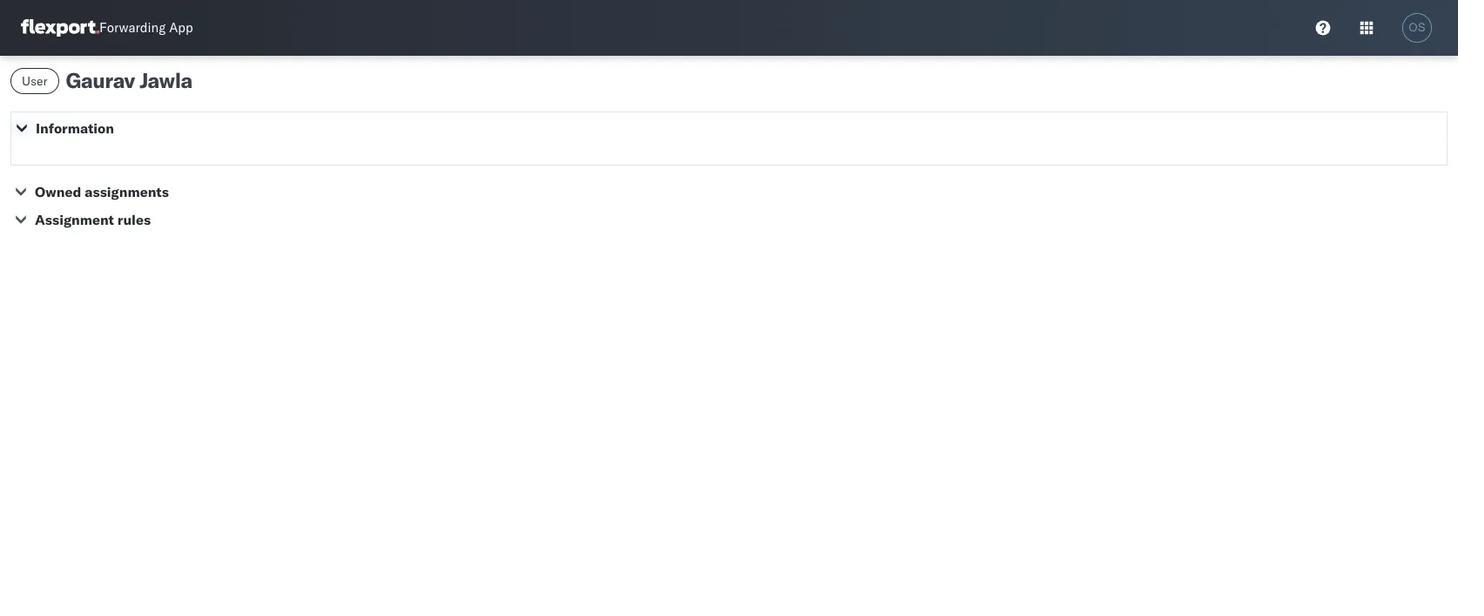 Task type: vqa. For each thing, say whether or not it's contained in the screenshot.
AF Flag icon
no



Task type: locate. For each thing, give the bounding box(es) containing it.
jawla
[[140, 67, 192, 93]]

flexport. image
[[21, 19, 99, 37]]

rules
[[118, 211, 151, 228]]

owned
[[35, 183, 81, 200]]

owned assignments
[[35, 183, 169, 200]]

information
[[36, 119, 114, 137]]

gaurav jawla
[[66, 67, 192, 93]]

user
[[22, 73, 48, 89]]

forwarding app
[[99, 20, 193, 36]]



Task type: describe. For each thing, give the bounding box(es) containing it.
app
[[169, 20, 193, 36]]

assignment rules
[[35, 211, 151, 228]]

forwarding app link
[[21, 19, 193, 37]]

os
[[1409, 21, 1426, 34]]

forwarding
[[99, 20, 166, 36]]

gaurav
[[66, 67, 135, 93]]

assignments
[[85, 183, 169, 200]]

assignment
[[35, 211, 114, 228]]

os button
[[1398, 8, 1438, 48]]



